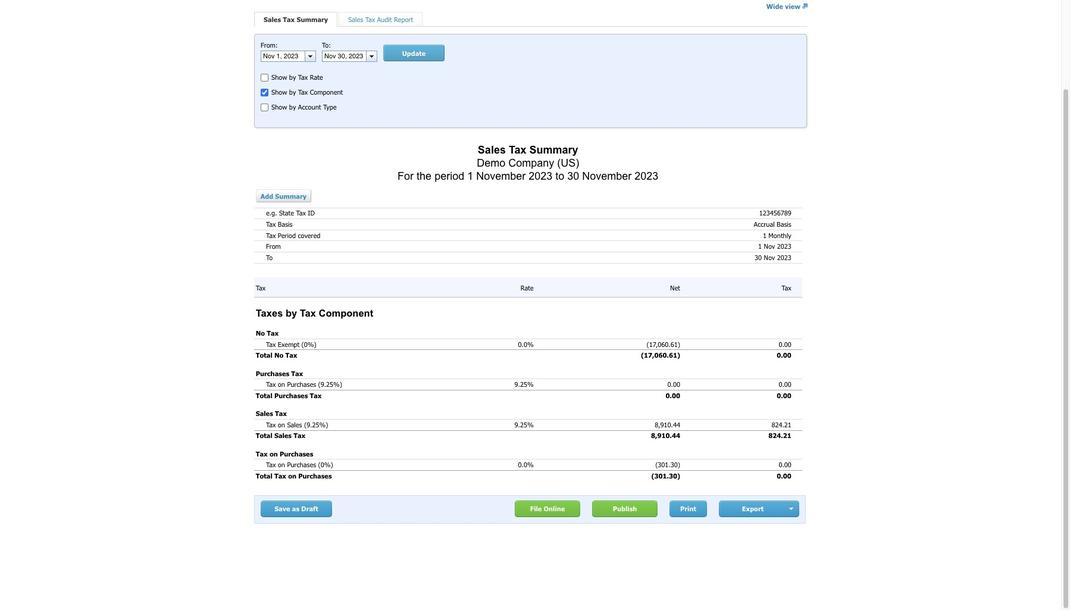 Task type: locate. For each thing, give the bounding box(es) containing it.
tax on purchases
[[256, 450, 313, 458]]

sales for sales tax summary
[[264, 16, 281, 23]]

(9.25%)
[[318, 381, 342, 388], [304, 421, 328, 429]]

by
[[289, 73, 296, 81], [289, 88, 296, 96], [289, 103, 296, 111], [286, 308, 297, 318]]

1 vertical spatial 824.21
[[769, 432, 792, 440]]

2 9.25% from the top
[[515, 421, 534, 429]]

file online link
[[515, 501, 581, 517]]

1 nov 2023
[[759, 242, 792, 250]]

123456789
[[760, 209, 792, 217]]

(0%)
[[302, 340, 317, 348], [318, 461, 333, 469]]

1 for 1 nov 2023
[[759, 242, 762, 250]]

audit
[[377, 16, 392, 23]]

november right "to" at top
[[583, 171, 632, 182]]

id
[[308, 209, 315, 217]]

save as draft
[[275, 505, 318, 513]]

tax exempt (0%)
[[266, 340, 317, 348]]

by for show by tax rate
[[289, 73, 296, 81]]

account
[[298, 103, 321, 111]]

no down exempt at the bottom left of the page
[[274, 351, 284, 359]]

period
[[278, 231, 296, 239]]

1 0.0% from the top
[[518, 340, 534, 348]]

1 9.25% from the top
[[515, 381, 534, 388]]

tax up company
[[509, 144, 527, 156]]

(us)
[[558, 157, 580, 169]]

show for show by tax component
[[272, 88, 287, 96]]

0 vertical spatial (9.25%)
[[318, 381, 342, 388]]

1 vertical spatial component
[[319, 308, 373, 318]]

1 right the period
[[468, 171, 474, 182]]

add                          summary
[[261, 193, 307, 200]]

0 vertical spatial 8,910.44
[[655, 421, 681, 429]]

tax inside sales tax summary demo company (us) for the period 1 november 2023 to 30 november 2023
[[509, 144, 527, 156]]

summary up to:
[[297, 16, 328, 23]]

0 horizontal spatial basis
[[278, 220, 293, 228]]

sales for sales tax
[[256, 410, 273, 417]]

(301.30)
[[656, 461, 681, 469], [652, 472, 681, 480]]

0 horizontal spatial november
[[476, 171, 526, 182]]

(9.25%) up the total purchases tax
[[318, 381, 342, 388]]

tax down "tax on purchases (9.25%)"
[[310, 392, 322, 399]]

0 horizontal spatial 30
[[568, 171, 580, 182]]

tax down tax exempt (0%)
[[286, 351, 297, 359]]

show by account type
[[272, 103, 337, 111]]

by down show by tax rate
[[289, 88, 296, 96]]

1 vertical spatial rate
[[521, 284, 534, 292]]

tax up "tax on purchases (9.25%)"
[[291, 370, 303, 377]]

covered
[[298, 231, 321, 239]]

(9.25%) up total sales tax
[[304, 421, 328, 429]]

total down no tax
[[256, 351, 273, 359]]

0.00
[[779, 340, 792, 348], [777, 351, 792, 359], [668, 381, 681, 388], [779, 381, 792, 388], [666, 392, 681, 399], [777, 392, 792, 399], [779, 461, 792, 469], [777, 472, 792, 480]]

nov up the 30 nov 2023
[[764, 242, 775, 250]]

tax on purchases (0%)
[[266, 461, 333, 469]]

1 down 'accrual'
[[763, 231, 767, 239]]

0 horizontal spatial rate
[[310, 73, 323, 81]]

total purchases tax
[[256, 392, 322, 399]]

1
[[468, 171, 474, 182], [763, 231, 767, 239], [759, 242, 762, 250]]

(0%) up total tax on purchases
[[318, 461, 333, 469]]

1 vertical spatial (9.25%)
[[304, 421, 328, 429]]

1 horizontal spatial no
[[274, 351, 284, 359]]

monthly
[[769, 231, 792, 239]]

tax basis
[[266, 220, 293, 228]]

show for show by tax rate
[[272, 73, 287, 81]]

0 vertical spatial rate
[[310, 73, 323, 81]]

0.00 for total no tax
[[777, 351, 792, 359]]

export options... image
[[789, 508, 795, 510]]

tax down sales tax
[[266, 421, 276, 429]]

1 vertical spatial (17,060.61)
[[641, 351, 681, 359]]

summary up e.g. state tax id
[[275, 193, 307, 200]]

3 show from the top
[[272, 103, 287, 111]]

30 nov 2023
[[755, 253, 792, 261]]

sales inside sales tax summary demo company (us) for the period 1 november 2023 to 30 november 2023
[[478, 144, 506, 156]]

0.0%
[[518, 340, 534, 348], [518, 461, 534, 469]]

2023
[[529, 171, 553, 182], [635, 171, 659, 182], [778, 242, 792, 250], [778, 253, 792, 261]]

update link
[[383, 45, 445, 61]]

1 vertical spatial 0.0%
[[518, 461, 534, 469]]

1 vertical spatial nov
[[764, 253, 775, 261]]

30 down 1 nov 2023
[[755, 253, 762, 261]]

0 vertical spatial 824.21
[[772, 421, 792, 429]]

tax left audit
[[365, 16, 375, 23]]

export
[[742, 505, 764, 513]]

total
[[256, 351, 273, 359], [256, 392, 273, 399], [256, 432, 273, 440], [256, 472, 273, 480]]

2 nov from the top
[[764, 253, 775, 261]]

basis up monthly
[[777, 220, 792, 228]]

1 horizontal spatial basis
[[777, 220, 792, 228]]

Show by Tax Component checkbox
[[261, 89, 269, 97]]

basis down state in the left of the page
[[278, 220, 293, 228]]

1 vertical spatial 9.25%
[[515, 421, 534, 429]]

tax
[[283, 16, 295, 23], [365, 16, 375, 23], [298, 73, 308, 81], [298, 88, 308, 96], [509, 144, 527, 156], [296, 209, 306, 217], [266, 220, 276, 228], [266, 231, 276, 239], [256, 284, 266, 292], [782, 284, 792, 292], [300, 308, 316, 318], [267, 329, 279, 337], [266, 340, 276, 348], [286, 351, 297, 359], [291, 370, 303, 377], [266, 381, 276, 388], [310, 392, 322, 399], [275, 410, 287, 417], [266, 421, 276, 429], [294, 432, 306, 440], [256, 450, 268, 458], [266, 461, 276, 469], [274, 472, 286, 480]]

9.25% for 8,910.44
[[515, 421, 534, 429]]

0 vertical spatial 1
[[468, 171, 474, 182]]

0 vertical spatial component
[[310, 88, 343, 96]]

(301.30) for (0%)
[[656, 461, 681, 469]]

total down tax on purchases
[[256, 472, 273, 480]]

0 horizontal spatial no
[[256, 329, 265, 337]]

component for show by tax component
[[310, 88, 343, 96]]

summary
[[297, 16, 328, 23], [530, 144, 579, 156], [275, 193, 307, 200]]

e.g.
[[266, 209, 277, 217]]

1 vertical spatial 30
[[755, 253, 762, 261]]

(17,060.61) for tax exempt (0%)
[[647, 340, 681, 348]]

tax on sales (9.25%)
[[266, 421, 328, 429]]

(301.30) for purchases
[[652, 472, 681, 480]]

2 show from the top
[[272, 88, 287, 96]]

0 vertical spatial summary
[[297, 16, 328, 23]]

show right the show by tax component option
[[272, 88, 287, 96]]

purchases down tax on purchases (0%) at the left of page
[[298, 472, 332, 480]]

0 vertical spatial (0%)
[[302, 340, 317, 348]]

0.00 for tax on purchases (9.25%)
[[779, 381, 792, 388]]

1 november from the left
[[476, 171, 526, 182]]

on down tax on purchases
[[278, 461, 285, 469]]

0 horizontal spatial 1
[[468, 171, 474, 182]]

1 vertical spatial show
[[272, 88, 287, 96]]

show for show by account type
[[272, 103, 287, 111]]

sales
[[264, 16, 281, 23], [348, 16, 363, 23], [478, 144, 506, 156], [256, 410, 273, 417], [287, 421, 302, 429], [274, 432, 292, 440]]

on up total sales tax
[[278, 421, 285, 429]]

0.00 for tax on purchases (0%)
[[779, 461, 792, 469]]

2 horizontal spatial 1
[[763, 231, 767, 239]]

1 vertical spatial no
[[274, 351, 284, 359]]

show
[[272, 73, 287, 81], [272, 88, 287, 96], [272, 103, 287, 111]]

print link
[[670, 501, 707, 517]]

1 horizontal spatial 1
[[759, 242, 762, 250]]

on down purchases tax
[[278, 381, 285, 388]]

3 total from the top
[[256, 432, 273, 440]]

1 horizontal spatial 30
[[755, 253, 762, 261]]

1 total from the top
[[256, 351, 273, 359]]

2 vertical spatial 1
[[759, 242, 762, 250]]

tax down total sales tax
[[256, 450, 268, 458]]

show by tax rate
[[272, 73, 323, 81]]

purchases up total tax on purchases
[[287, 461, 316, 469]]

basis for tax basis
[[278, 220, 293, 228]]

30 right "to" at top
[[568, 171, 580, 182]]

show by tax component
[[272, 88, 343, 96]]

on for tax on sales (9.25%)
[[278, 421, 285, 429]]

summary inside sales tax summary demo company (us) for the period 1 november 2023 to 30 november 2023
[[530, 144, 579, 156]]

summary up '(us)'
[[530, 144, 579, 156]]

1 horizontal spatial (0%)
[[318, 461, 333, 469]]

the
[[417, 171, 432, 182]]

total tax on purchases
[[256, 472, 332, 480]]

(9.25%) for tax on purchases (9.25%)
[[318, 381, 342, 388]]

on down total sales tax
[[270, 450, 278, 458]]

0 vertical spatial 30
[[568, 171, 580, 182]]

rate
[[310, 73, 323, 81], [521, 284, 534, 292]]

4 total from the top
[[256, 472, 273, 480]]

1 up the 30 nov 2023
[[759, 242, 762, 250]]

no down taxes
[[256, 329, 265, 337]]

0 vertical spatial 9.25%
[[515, 381, 534, 388]]

1 vertical spatial summary
[[530, 144, 579, 156]]

0 vertical spatial no
[[256, 329, 265, 337]]

0 vertical spatial (17,060.61)
[[647, 340, 681, 348]]

type
[[323, 103, 337, 111]]

None text field
[[261, 51, 305, 61], [323, 51, 366, 61], [261, 51, 305, 61], [323, 51, 366, 61]]

1 horizontal spatial rate
[[521, 284, 534, 292]]

2 0.0% from the top
[[518, 461, 534, 469]]

tax up exempt at the bottom left of the page
[[267, 329, 279, 337]]

30
[[568, 171, 580, 182], [755, 253, 762, 261]]

by up show by tax component
[[289, 73, 296, 81]]

by right taxes
[[286, 308, 297, 318]]

nov down 1 nov 2023
[[764, 253, 775, 261]]

1 vertical spatial 8,910.44
[[651, 432, 681, 440]]

november
[[476, 171, 526, 182], [583, 171, 632, 182]]

purchases
[[256, 370, 289, 377], [287, 381, 316, 388], [274, 392, 308, 399], [280, 450, 313, 458], [287, 461, 316, 469], [298, 472, 332, 480]]

8,910.44
[[655, 421, 681, 429], [651, 432, 681, 440]]

1 basis from the left
[[278, 220, 293, 228]]

1 horizontal spatial november
[[583, 171, 632, 182]]

from
[[266, 242, 281, 250]]

tax down no tax
[[266, 340, 276, 348]]

file
[[530, 505, 542, 513]]

1 vertical spatial 1
[[763, 231, 767, 239]]

to:
[[322, 41, 331, 49]]

nov
[[764, 242, 775, 250], [764, 253, 775, 261]]

taxes
[[256, 308, 283, 318]]

show right show by tax rate 'option'
[[272, 73, 287, 81]]

total up sales tax
[[256, 392, 273, 399]]

no tax
[[256, 329, 279, 337]]

824.21 for tax on sales (9.25%)
[[772, 421, 792, 429]]

824.21
[[772, 421, 792, 429], [769, 432, 792, 440]]

2 basis from the left
[[777, 220, 792, 228]]

(17,060.61)
[[647, 340, 681, 348], [641, 351, 681, 359]]

9.25%
[[515, 381, 534, 388], [515, 421, 534, 429]]

1 show from the top
[[272, 73, 287, 81]]

print
[[681, 505, 697, 513]]

0 vertical spatial show
[[272, 73, 287, 81]]

by left "account"
[[289, 103, 296, 111]]

1 nov from the top
[[764, 242, 775, 250]]

basis
[[278, 220, 293, 228], [777, 220, 792, 228]]

2 total from the top
[[256, 392, 273, 399]]

net
[[671, 284, 681, 292]]

total sales tax
[[256, 432, 306, 440]]

tax on purchases (9.25%)
[[266, 381, 342, 388]]

0 vertical spatial nov
[[764, 242, 775, 250]]

1 vertical spatial (0%)
[[318, 461, 333, 469]]

0 vertical spatial (301.30)
[[656, 461, 681, 469]]

2 vertical spatial show
[[272, 103, 287, 111]]

on
[[278, 381, 285, 388], [278, 421, 285, 429], [270, 450, 278, 458], [278, 461, 285, 469], [288, 472, 297, 480]]

(0%) right exempt at the bottom left of the page
[[302, 340, 317, 348]]

basis for accrual basis
[[777, 220, 792, 228]]

show right show by account type option
[[272, 103, 287, 111]]

no
[[256, 329, 265, 337], [274, 351, 284, 359]]

summary for sales tax summary demo company (us) for the period 1 november 2023 to 30 november 2023
[[530, 144, 579, 156]]

1 vertical spatial (301.30)
[[652, 472, 681, 480]]

total down sales tax
[[256, 432, 273, 440]]

0 vertical spatial 0.0%
[[518, 340, 534, 348]]

november down demo
[[476, 171, 526, 182]]

component
[[310, 88, 343, 96], [319, 308, 373, 318]]

state
[[279, 209, 294, 217]]

total for total no tax
[[256, 351, 273, 359]]

8,910.44 for tax on sales (9.25%)
[[655, 421, 681, 429]]



Task type: vqa. For each thing, say whether or not it's contained in the screenshot.


Task type: describe. For each thing, give the bounding box(es) containing it.
tax up show by account type
[[298, 88, 308, 96]]

tax up from
[[266, 231, 276, 239]]

tax up tax exempt (0%)
[[300, 308, 316, 318]]

1 for 1 monthly
[[763, 231, 767, 239]]

Show by Account Type checkbox
[[261, 104, 269, 112]]

from:
[[261, 41, 278, 49]]

file online
[[530, 505, 565, 513]]

total for total tax on purchases
[[256, 472, 273, 480]]

on for tax on purchases
[[270, 450, 278, 458]]

sales tax summary demo company (us) for the period 1 november 2023 to 30 november 2023
[[398, 144, 659, 182]]

(9.25%) for tax on sales (9.25%)
[[304, 421, 328, 429]]

component for taxes by tax component
[[319, 308, 373, 318]]

tax up "tax on sales (9.25%)"
[[275, 410, 287, 417]]

tax down the 30 nov 2023
[[782, 284, 792, 292]]

8,910.44 for total sales tax
[[651, 432, 681, 440]]

e.g. state tax id
[[266, 209, 315, 217]]

publish
[[613, 505, 637, 513]]

tax up taxes
[[256, 284, 266, 292]]

publish link
[[593, 501, 658, 517]]

1 inside sales tax summary demo company (us) for the period 1 november 2023 to 30 november 2023
[[468, 171, 474, 182]]

update
[[402, 49, 426, 57]]

company
[[509, 157, 555, 169]]

nov for 1
[[764, 242, 775, 250]]

on for tax on purchases (9.25%)
[[278, 381, 285, 388]]

online
[[544, 505, 565, 513]]

add
[[261, 193, 273, 200]]

purchases up tax on purchases (0%) at the left of page
[[280, 450, 313, 458]]

30 inside sales tax summary demo company (us) for the period 1 november 2023 to 30 november 2023
[[568, 171, 580, 182]]

Show by Tax Rate checkbox
[[261, 74, 269, 82]]

tax down tax on purchases (0%) at the left of page
[[274, 472, 286, 480]]

sales for sales tax audit report
[[348, 16, 363, 23]]

sales tax summary
[[264, 16, 328, 23]]

as
[[292, 505, 300, 513]]

0.0% for (301.30)
[[518, 461, 534, 469]]

by for taxes by tax component
[[286, 308, 297, 318]]

demo
[[477, 157, 506, 169]]

total no tax
[[256, 351, 297, 359]]

tax up show by tax component
[[298, 73, 308, 81]]

824.21 for total sales tax
[[769, 432, 792, 440]]

0.00 for tax exempt (0%)
[[779, 340, 792, 348]]

purchases down the total no tax
[[256, 370, 289, 377]]

accrual basis
[[754, 220, 792, 228]]

accrual
[[754, 220, 775, 228]]

by for show by account type
[[289, 103, 296, 111]]

purchases down "tax on purchases (9.25%)"
[[274, 392, 308, 399]]

tax up show by tax rate
[[283, 16, 295, 23]]

save
[[275, 505, 290, 513]]

by for show by tax component
[[289, 88, 296, 96]]

nov for 30
[[764, 253, 775, 261]]

to
[[266, 253, 273, 261]]

2 november from the left
[[583, 171, 632, 182]]

0 horizontal spatial (0%)
[[302, 340, 317, 348]]

purchases tax
[[256, 370, 303, 377]]

tax down e.g. in the left top of the page
[[266, 220, 276, 228]]

(17,060.61) for total no tax
[[641, 351, 681, 359]]

summary for sales tax summary
[[297, 16, 328, 23]]

on down tax on purchases (0%) at the left of page
[[288, 472, 297, 480]]

period
[[435, 171, 465, 182]]

tax down "tax on sales (9.25%)"
[[294, 432, 306, 440]]

0.0% for (17,060.61)
[[518, 340, 534, 348]]

to
[[556, 171, 565, 182]]

sales tax audit report link
[[348, 16, 413, 23]]

sales for sales tax summary demo company (us) for the period 1 november 2023 to 30 november 2023
[[478, 144, 506, 156]]

sales tax summary link
[[264, 16, 328, 23]]

draft
[[301, 505, 318, 513]]

tax down tax on purchases
[[266, 461, 276, 469]]

sales tax
[[256, 410, 287, 417]]

tax down purchases tax
[[266, 381, 276, 388]]

0.00 for total purchases tax
[[777, 392, 792, 399]]

on for tax on purchases (0%)
[[278, 461, 285, 469]]

purchases up the total purchases tax
[[287, 381, 316, 388]]

tax left id
[[296, 209, 306, 217]]

tax period covered
[[266, 231, 321, 239]]

sales tax audit report
[[348, 16, 413, 23]]

2 vertical spatial summary
[[275, 193, 307, 200]]

1 monthly
[[763, 231, 792, 239]]

save as draft button
[[261, 501, 332, 517]]

0.00 for total tax on purchases
[[777, 472, 792, 480]]

report
[[394, 16, 413, 23]]

9.25% for 0.00
[[515, 381, 534, 388]]

add                          summary link
[[256, 190, 311, 203]]

total for total purchases tax
[[256, 392, 273, 399]]

exempt
[[278, 340, 300, 348]]

taxes by tax component
[[256, 308, 373, 318]]

total for total sales tax
[[256, 432, 273, 440]]

for
[[398, 171, 414, 182]]



